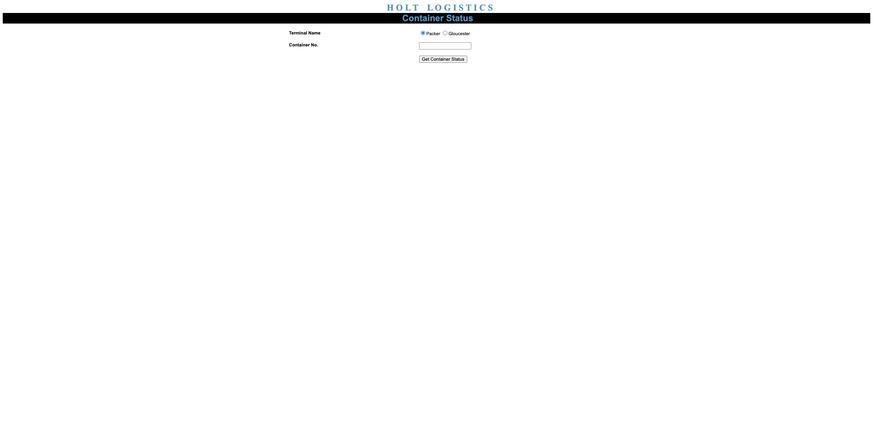 Task type: vqa. For each thing, say whether or not it's contained in the screenshot.
Home
no



Task type: describe. For each thing, give the bounding box(es) containing it.
container no.
[[289, 42, 318, 47]]

1 vertical spatial container
[[289, 42, 310, 47]]

no.
[[311, 42, 318, 47]]

c
[[480, 3, 486, 13]]

packer
[[427, 31, 442, 36]]

container inside h          o l t    l o g i s t i c s container          status
[[403, 13, 444, 23]]

name
[[309, 30, 321, 35]]

status
[[446, 13, 474, 23]]

h
[[387, 3, 394, 13]]

l
[[405, 3, 411, 13]]

gloucester
[[449, 31, 470, 36]]



Task type: locate. For each thing, give the bounding box(es) containing it.
i
[[453, 3, 457, 13], [474, 3, 477, 13]]

t    l
[[413, 3, 433, 13]]

s left t
[[459, 3, 464, 13]]

0 horizontal spatial container
[[289, 42, 310, 47]]

container down t    l
[[403, 13, 444, 23]]

2 i from the left
[[474, 3, 477, 13]]

container down terminal
[[289, 42, 310, 47]]

s right c
[[488, 3, 493, 13]]

None field
[[420, 42, 472, 49]]

o
[[396, 3, 403, 13], [435, 3, 442, 13]]

1 i from the left
[[453, 3, 457, 13]]

s
[[459, 3, 464, 13], [488, 3, 493, 13]]

1 horizontal spatial s
[[488, 3, 493, 13]]

o left g
[[435, 3, 442, 13]]

container
[[403, 13, 444, 23], [289, 42, 310, 47]]

t
[[466, 3, 472, 13]]

i right t
[[474, 3, 477, 13]]

0 horizontal spatial o
[[396, 3, 403, 13]]

None submit
[[420, 56, 467, 63]]

0 horizontal spatial i
[[453, 3, 457, 13]]

0 horizontal spatial s
[[459, 3, 464, 13]]

terminal name
[[289, 30, 321, 35]]

1 s from the left
[[459, 3, 464, 13]]

1 horizontal spatial o
[[435, 3, 442, 13]]

None radio
[[421, 31, 426, 35]]

0 vertical spatial container
[[403, 13, 444, 23]]

g
[[444, 3, 451, 13]]

1 horizontal spatial container
[[403, 13, 444, 23]]

i right g
[[453, 3, 457, 13]]

2 s from the left
[[488, 3, 493, 13]]

2 o from the left
[[435, 3, 442, 13]]

h          o l t    l o g i s t i c s container          status
[[387, 3, 493, 23]]

1 o from the left
[[396, 3, 403, 13]]

1 horizontal spatial i
[[474, 3, 477, 13]]

o left l
[[396, 3, 403, 13]]

terminal
[[289, 30, 307, 35]]

None radio
[[443, 31, 448, 35]]



